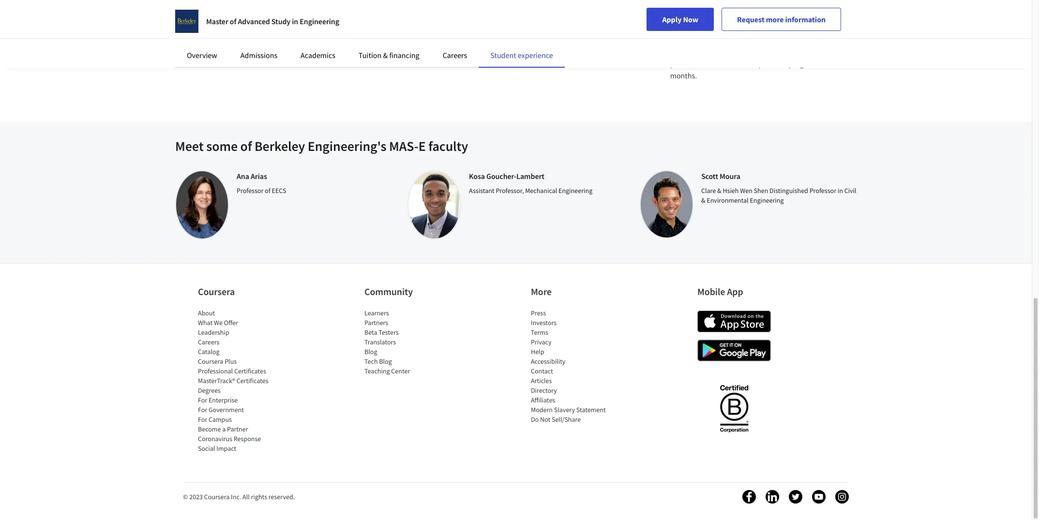 Task type: vqa. For each thing, say whether or not it's contained in the screenshot.
Teaching Center link
yes



Task type: locate. For each thing, give the bounding box(es) containing it.
careers link up catalog
[[198, 338, 219, 347]]

distinguished
[[770, 186, 808, 195]]

1 horizontal spatial students
[[702, 59, 730, 69]]

0 vertical spatial coursera
[[198, 286, 235, 298]]

1 horizontal spatial as
[[776, 47, 784, 57]]

certificates up the mastertrack® certificates link
[[234, 367, 266, 376]]

academics link
[[301, 50, 335, 60]]

2 professor from the left
[[810, 186, 836, 195]]

time up the nine
[[778, 36, 793, 45]]

1 vertical spatial the
[[777, 59, 787, 69]]

1 vertical spatial faculty
[[392, 24, 414, 34]]

partners
[[364, 319, 388, 327]]

berkeley up educating
[[322, 24, 350, 34]]

0 vertical spatial blog
[[364, 348, 377, 356]]

engineering inside learn from high-caliber faculty berkeley engineering faculty are passionate about educating students and creating breakthrough advances to serve society and improve our global quality of life.
[[351, 24, 390, 34]]

professor of eecs
[[237, 186, 286, 195]]

slavery
[[554, 406, 575, 415]]

now
[[683, 15, 698, 24]]

& down clare
[[701, 196, 706, 205]]

2 horizontal spatial list
[[531, 309, 613, 425]]

2023
[[189, 493, 203, 502]]

as left the nine
[[776, 47, 784, 57]]

study up with
[[670, 11, 690, 20]]

careers link down breakthrough
[[443, 50, 467, 60]]

translators
[[364, 338, 396, 347]]

0 horizontal spatial berkeley
[[255, 137, 305, 155]]

as
[[751, 47, 759, 57], [776, 47, 784, 57]]

for up for campus link
[[198, 406, 207, 415]]

study right advanced
[[271, 16, 291, 26]]

in down "for"
[[744, 47, 750, 57]]

download on the app store image
[[698, 311, 771, 333]]

0 horizontal spatial study
[[271, 16, 291, 26]]

careers up catalog
[[198, 338, 219, 347]]

student
[[490, 50, 516, 60]]

about what we offer leadership careers catalog coursera plus professional certificates mastertrack® certificates degrees for enterprise for government for campus become a partner coronavirus response social impact
[[198, 309, 268, 453]]

goucher-
[[486, 171, 516, 181]]

your right get
[[774, 24, 789, 34]]

coursera instagram image
[[835, 491, 849, 504]]

1 horizontal spatial blog
[[379, 357, 392, 366]]

civil
[[845, 186, 857, 195]]

2 horizontal spatial can
[[824, 36, 836, 45]]

complete down little
[[745, 59, 775, 69]]

request more information
[[737, 15, 826, 24]]

engineering down shen
[[750, 196, 784, 205]]

for government link
[[198, 406, 244, 415]]

1 vertical spatial careers link
[[198, 338, 219, 347]]

the down convenient
[[702, 47, 713, 57]]

certificates down professional certificates link
[[237, 377, 268, 386]]

for
[[738, 36, 747, 45]]

learners
[[364, 309, 389, 318]]

more
[[766, 15, 784, 24]]

in left learn
[[292, 16, 298, 26]]

0 vertical spatial the
[[702, 47, 713, 57]]

translators link
[[364, 338, 396, 347]]

1 vertical spatial coursera
[[198, 357, 223, 366]]

0 vertical spatial program
[[714, 47, 742, 57]]

can down done
[[824, 36, 836, 45]]

0 horizontal spatial &
[[383, 50, 388, 60]]

0 vertical spatial time
[[778, 36, 793, 45]]

little
[[760, 47, 775, 57]]

faculty up 'are'
[[402, 11, 426, 20]]

0 horizontal spatial time
[[686, 59, 700, 69]]

1 horizontal spatial program
[[789, 59, 817, 69]]

rights
[[251, 493, 267, 502]]

while
[[829, 47, 847, 57]]

2 horizontal spatial students
[[795, 36, 823, 45]]

1 vertical spatial blog
[[379, 357, 392, 366]]

reserved.
[[269, 493, 295, 502]]

1 vertical spatial program
[[789, 59, 817, 69]]

uc berkeley college of engineering logo image
[[175, 10, 198, 33]]

teaching
[[364, 367, 390, 376]]

can up you.
[[749, 24, 761, 34]]

shen
[[754, 186, 768, 195]]

© 2023 coursera inc. all rights reserved.
[[183, 493, 295, 502]]

1 horizontal spatial complete
[[745, 59, 775, 69]]

apply now
[[662, 15, 698, 24]]

for up become
[[198, 416, 207, 424]]

time up months.
[[686, 59, 700, 69]]

coursera down catalog link
[[198, 357, 223, 366]]

apply now button
[[647, 8, 714, 31]]

assistant professor, mechanical engineering
[[469, 186, 593, 195]]

1 vertical spatial your
[[774, 24, 789, 34]]

accessibility
[[531, 357, 566, 366]]

1 horizontal spatial can
[[749, 24, 761, 34]]

can down "for"
[[732, 59, 743, 69]]

students inside learn from high-caliber faculty berkeley engineering faculty are passionate about educating students and creating breakthrough advances to serve society and improve our global quality of life.
[[356, 36, 384, 45]]

& right clare
[[717, 186, 722, 195]]

2 list from the left
[[364, 309, 447, 376]]

from
[[342, 11, 359, 20]]

program down the nine
[[789, 59, 817, 69]]

students up "tuition"
[[356, 36, 384, 45]]

engineering down high-
[[351, 24, 390, 34]]

overview
[[187, 50, 217, 60]]

months.
[[670, 71, 697, 80]]

engineering up educating
[[300, 16, 339, 26]]

study inside the study on your own schedule with no class times, you can get your coursework done when it's convenient for you. full-time students can complete the program in as little as nine months, while part-time students can complete the program in 18+ months.
[[670, 11, 690, 20]]

1 list from the left
[[198, 309, 280, 454]]

1 horizontal spatial study
[[670, 11, 690, 20]]

ana arias
[[237, 171, 267, 181]]

all
[[243, 493, 250, 502]]

0 vertical spatial careers
[[443, 50, 467, 60]]

1 horizontal spatial time
[[778, 36, 793, 45]]

statement
[[576, 406, 606, 415]]

0 horizontal spatial students
[[356, 36, 384, 45]]

1 horizontal spatial &
[[701, 196, 706, 205]]

0 horizontal spatial careers
[[198, 338, 219, 347]]

berkeley up arias
[[255, 137, 305, 155]]

0 horizontal spatial list
[[198, 309, 280, 454]]

kosa goucher-lambert image
[[408, 170, 461, 240]]

become
[[198, 425, 221, 434]]

careers
[[443, 50, 467, 60], [198, 338, 219, 347]]

complete down when
[[670, 47, 701, 57]]

1 horizontal spatial list
[[364, 309, 447, 376]]

learn
[[322, 11, 341, 20]]

our
[[416, 47, 427, 57]]

1 vertical spatial &
[[717, 186, 722, 195]]

1 vertical spatial careers
[[198, 338, 219, 347]]

e
[[419, 137, 426, 155]]

as down you.
[[751, 47, 759, 57]]

3 list from the left
[[531, 309, 613, 425]]

wen
[[740, 186, 753, 195]]

0 horizontal spatial complete
[[670, 47, 701, 57]]

coursera
[[198, 286, 235, 298], [198, 357, 223, 366], [204, 493, 230, 502]]

0 horizontal spatial blog
[[364, 348, 377, 356]]

engineering inside the clare & hsieh wen shen distinguished professor in civil & environmental engineering
[[750, 196, 784, 205]]

part-
[[670, 59, 686, 69]]

caliber
[[378, 11, 401, 20]]

1 horizontal spatial berkeley
[[322, 24, 350, 34]]

to
[[322, 47, 328, 57]]

master
[[206, 16, 228, 26]]

the down the nine
[[777, 59, 787, 69]]

1 vertical spatial for
[[198, 406, 207, 415]]

in inside the clare & hsieh wen shen distinguished professor in civil & environmental engineering
[[838, 186, 843, 195]]

0 horizontal spatial as
[[751, 47, 759, 57]]

blog link
[[364, 348, 377, 356]]

blog up 'teaching center' link
[[379, 357, 392, 366]]

1 horizontal spatial careers link
[[443, 50, 467, 60]]

help
[[531, 348, 544, 356]]

1 horizontal spatial careers
[[443, 50, 467, 60]]

for down degrees link
[[198, 396, 207, 405]]

meet
[[175, 137, 204, 155]]

0 horizontal spatial the
[[702, 47, 713, 57]]

not
[[540, 416, 550, 424]]

0 vertical spatial for
[[198, 396, 207, 405]]

0 vertical spatial careers link
[[443, 50, 467, 60]]

your right on
[[702, 11, 717, 20]]

list
[[198, 309, 280, 454], [364, 309, 447, 376], [531, 309, 613, 425]]

app
[[727, 286, 743, 298]]

0 horizontal spatial program
[[714, 47, 742, 57]]

students down convenient
[[702, 59, 730, 69]]

request more information button
[[722, 8, 841, 31]]

engineering's
[[308, 137, 387, 155]]

and up tuition & financing
[[385, 36, 398, 45]]

affiliates link
[[531, 396, 555, 405]]

0 horizontal spatial your
[[702, 11, 717, 20]]

response
[[234, 435, 261, 444]]

program
[[714, 47, 742, 57], [789, 59, 817, 69]]

admissions
[[240, 50, 277, 60]]

2 horizontal spatial &
[[717, 186, 722, 195]]

list for community
[[364, 309, 447, 376]]

center
[[391, 367, 410, 376]]

tech blog link
[[364, 357, 392, 366]]

careers inside the about what we offer leadership careers catalog coursera plus professional certificates mastertrack® certificates degrees for enterprise for government for campus become a partner coronavirus response social impact
[[198, 338, 219, 347]]

blog up tech
[[364, 348, 377, 356]]

list for coursera
[[198, 309, 280, 454]]

degrees
[[198, 386, 221, 395]]

your
[[702, 11, 717, 20], [774, 24, 789, 34]]

with
[[670, 24, 685, 34]]

professor
[[237, 186, 263, 195], [810, 186, 836, 195]]

2 vertical spatial for
[[198, 416, 207, 424]]

1 vertical spatial certificates
[[237, 377, 268, 386]]

1 horizontal spatial professor
[[810, 186, 836, 195]]

program down convenient
[[714, 47, 742, 57]]

faculty for engineering's
[[429, 137, 468, 155]]

2 vertical spatial can
[[732, 59, 743, 69]]

leadership link
[[198, 328, 229, 337]]

on
[[691, 11, 700, 20]]

no
[[687, 24, 695, 34]]

0 horizontal spatial careers link
[[198, 338, 219, 347]]

& right "tuition"
[[383, 50, 388, 60]]

student experience link
[[490, 50, 553, 60]]

get it on google play image
[[698, 340, 771, 362]]

coursera left inc.
[[204, 493, 230, 502]]

2 vertical spatial faculty
[[429, 137, 468, 155]]

0 vertical spatial can
[[749, 24, 761, 34]]

& for tuition
[[383, 50, 388, 60]]

1 horizontal spatial your
[[774, 24, 789, 34]]

certificates
[[234, 367, 266, 376], [237, 377, 268, 386]]

professor left civil
[[810, 186, 836, 195]]

0 vertical spatial your
[[702, 11, 717, 20]]

professor down ana arias in the top of the page
[[237, 186, 263, 195]]

2 as from the left
[[776, 47, 784, 57]]

global
[[428, 47, 448, 57]]

list containing learners
[[364, 309, 447, 376]]

faculty up creating
[[392, 24, 414, 34]]

list containing about
[[198, 309, 280, 454]]

in left civil
[[838, 186, 843, 195]]

coursera up about
[[198, 286, 235, 298]]

list containing press
[[531, 309, 613, 425]]

0 vertical spatial berkeley
[[322, 24, 350, 34]]

of left life.
[[474, 47, 481, 57]]

mobile
[[698, 286, 725, 298]]

0 vertical spatial &
[[383, 50, 388, 60]]

berkeley
[[322, 24, 350, 34], [255, 137, 305, 155]]

and right society at left top
[[373, 47, 386, 57]]

careers down breakthrough
[[443, 50, 467, 60]]

about
[[464, 24, 483, 34]]

students down the coursework at top right
[[795, 36, 823, 45]]

learners partners beta testers translators blog tech blog teaching center
[[364, 309, 410, 376]]

what
[[198, 319, 213, 327]]

0 horizontal spatial professor
[[237, 186, 263, 195]]

schedule
[[735, 11, 765, 20]]

faculty right e
[[429, 137, 468, 155]]



Task type: describe. For each thing, give the bounding box(es) containing it.
professor inside the clare & hsieh wen shen distinguished professor in civil & environmental engineering
[[810, 186, 836, 195]]

directory link
[[531, 386, 557, 395]]

enterprise
[[209, 396, 238, 405]]

catalog
[[198, 348, 220, 356]]

ana arias image
[[175, 170, 229, 240]]

offer
[[224, 319, 238, 327]]

investors link
[[531, 319, 557, 327]]

of right the some on the left top of the page
[[240, 137, 252, 155]]

press
[[531, 309, 546, 318]]

1 horizontal spatial the
[[777, 59, 787, 69]]

coursera linkedin image
[[766, 491, 779, 504]]

plus
[[225, 357, 237, 366]]

articles
[[531, 377, 552, 386]]

privacy
[[531, 338, 552, 347]]

of right master
[[230, 16, 236, 26]]

clare
[[701, 186, 716, 195]]

get
[[762, 24, 772, 34]]

0 horizontal spatial can
[[732, 59, 743, 69]]

coronavirus response link
[[198, 435, 261, 444]]

clare & hsieh wen shen distinguished professor in civil & environmental engineering
[[701, 186, 857, 205]]

coursera facebook image
[[743, 491, 756, 504]]

sell/share
[[552, 416, 581, 424]]

admissions link
[[240, 50, 277, 60]]

overview link
[[187, 50, 217, 60]]

0 vertical spatial certificates
[[234, 367, 266, 376]]

moura
[[720, 171, 741, 181]]

do not sell/share link
[[531, 416, 581, 424]]

social
[[198, 445, 215, 453]]

about
[[198, 309, 215, 318]]

financing
[[389, 50, 420, 60]]

for enterprise link
[[198, 396, 238, 405]]

1 vertical spatial berkeley
[[255, 137, 305, 155]]

1 professor from the left
[[237, 186, 263, 195]]

advances
[[473, 36, 503, 45]]

leadership
[[198, 328, 229, 337]]

engineering right mechanical
[[559, 186, 593, 195]]

experience
[[518, 50, 553, 60]]

& for clare
[[717, 186, 722, 195]]

high-
[[360, 11, 378, 20]]

0 vertical spatial complete
[[670, 47, 701, 57]]

more
[[531, 286, 552, 298]]

meet some of berkeley engineering's mas-e faculty
[[175, 137, 468, 155]]

coursera twitter image
[[789, 491, 803, 504]]

directory
[[531, 386, 557, 395]]

professor,
[[496, 186, 524, 195]]

1 for from the top
[[198, 396, 207, 405]]

environmental
[[707, 196, 749, 205]]

eecs
[[272, 186, 286, 195]]

are
[[415, 24, 426, 34]]

scott
[[701, 171, 718, 181]]

help link
[[531, 348, 544, 356]]

times,
[[714, 24, 734, 34]]

modern slavery statement link
[[531, 406, 606, 415]]

contact
[[531, 367, 553, 376]]

coursera inside the about what we offer leadership careers catalog coursera plus professional certificates mastertrack® certificates degrees for enterprise for government for campus become a partner coronavirus response social impact
[[198, 357, 223, 366]]

1 vertical spatial can
[[824, 36, 836, 45]]

student experience
[[490, 50, 553, 60]]

you
[[736, 24, 748, 34]]

do
[[531, 416, 539, 424]]

convenient
[[701, 36, 737, 45]]

for campus link
[[198, 416, 232, 424]]

arias
[[251, 171, 267, 181]]

logo of certified b corporation image
[[714, 380, 754, 438]]

1 vertical spatial and
[[373, 47, 386, 57]]

scott moura
[[701, 171, 741, 181]]

we
[[214, 319, 223, 327]]

1 vertical spatial time
[[686, 59, 700, 69]]

quality
[[450, 47, 473, 57]]

passionate
[[427, 24, 462, 34]]

2 vertical spatial coursera
[[204, 493, 230, 502]]

nine
[[785, 47, 799, 57]]

mas-
[[389, 137, 419, 155]]

beta testers link
[[364, 328, 399, 337]]

partner
[[227, 425, 248, 434]]

coursera plus link
[[198, 357, 237, 366]]

improve
[[387, 47, 414, 57]]

list for more
[[531, 309, 613, 425]]

academics
[[301, 50, 335, 60]]

scott moura image
[[640, 170, 694, 239]]

berkeley inside learn from high-caliber faculty berkeley engineering faculty are passionate about educating students and creating breakthrough advances to serve society and improve our global quality of life.
[[322, 24, 350, 34]]

of left eecs
[[265, 186, 270, 195]]

contact link
[[531, 367, 553, 376]]

press link
[[531, 309, 546, 318]]

3 for from the top
[[198, 416, 207, 424]]

faculty for faculty
[[392, 24, 414, 34]]

request
[[737, 15, 765, 24]]

learn from high-caliber faculty berkeley engineering faculty are passionate about educating students and creating breakthrough advances to serve society and improve our global quality of life.
[[322, 11, 503, 57]]

1 as from the left
[[751, 47, 759, 57]]

teaching center link
[[364, 367, 410, 376]]

0 vertical spatial faculty
[[402, 11, 426, 20]]

coronavirus
[[198, 435, 232, 444]]

some
[[206, 137, 238, 155]]

degrees link
[[198, 386, 221, 395]]

society
[[349, 47, 372, 57]]

in left 18+ at the top right of page
[[818, 59, 824, 69]]

professional certificates link
[[198, 367, 266, 376]]

tuition & financing
[[359, 50, 420, 60]]

beta
[[364, 328, 377, 337]]

2 vertical spatial &
[[701, 196, 706, 205]]

1 vertical spatial complete
[[745, 59, 775, 69]]

you.
[[749, 36, 763, 45]]

of inside learn from high-caliber faculty berkeley engineering faculty are passionate about educating students and creating breakthrough advances to serve society and improve our global quality of life.
[[474, 47, 481, 57]]

2 for from the top
[[198, 406, 207, 415]]

testers
[[379, 328, 399, 337]]

terms link
[[531, 328, 548, 337]]

master of advanced study in engineering
[[206, 16, 339, 26]]

coursera youtube image
[[812, 491, 826, 504]]

life.
[[482, 47, 494, 57]]

professional
[[198, 367, 233, 376]]

own
[[719, 11, 733, 20]]

modern
[[531, 406, 553, 415]]

months,
[[801, 47, 828, 57]]

0 vertical spatial and
[[385, 36, 398, 45]]

articles link
[[531, 377, 552, 386]]

tuition
[[359, 50, 382, 60]]

inc.
[[231, 493, 241, 502]]



